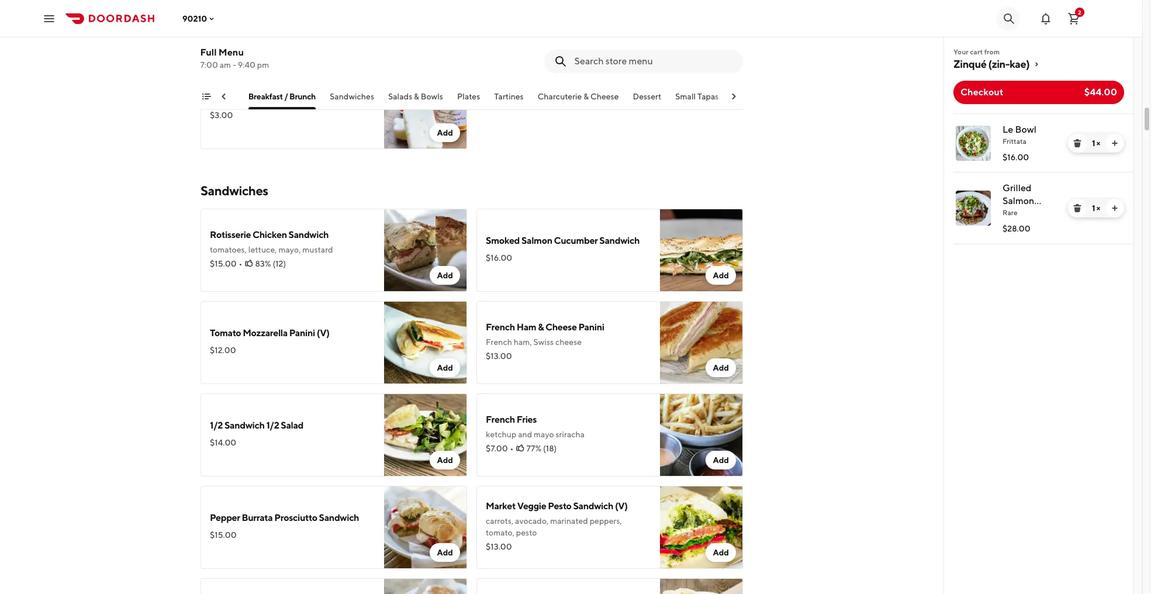 Task type: vqa. For each thing, say whether or not it's contained in the screenshot.
the middle French
yes



Task type: locate. For each thing, give the bounding box(es) containing it.
(v) up peppers,
[[615, 501, 628, 512]]

0 vertical spatial 1 ×
[[1092, 139, 1101, 148]]

le
[[1003, 124, 1014, 135]]

pesto
[[516, 528, 537, 537]]

mayo,
[[279, 245, 301, 254]]

2 vertical spatial french
[[486, 414, 515, 425]]

1 horizontal spatial sandwiches
[[330, 92, 375, 101]]

sandwich inside market veggie pesto sandwich (v) carrots, avocado, marinated peppers, tomato, pesto $13.00
[[573, 501, 613, 512]]

burrata
[[242, 512, 273, 523]]

0 vertical spatial ×
[[1097, 139, 1101, 148]]

(12)
[[273, 259, 286, 268]]

tomato mozza prosciutto panini image
[[384, 578, 467, 594]]

1 horizontal spatial &
[[538, 322, 544, 333]]

0 horizontal spatial salmon
[[522, 235, 552, 246]]

dessert
[[633, 92, 662, 101]]

1 vertical spatial remove item from cart image
[[1073, 203, 1082, 213]]

1
[[1092, 139, 1095, 148], [1092, 203, 1095, 213]]

1 vertical spatial sandwiches
[[201, 183, 268, 198]]

× for le bowl
[[1097, 139, 1101, 148]]

cheese
[[591, 92, 619, 101], [546, 322, 577, 333]]

1 right (gf)
[[1092, 203, 1095, 213]]

salmon down grilled on the top of page
[[1003, 195, 1035, 206]]

charcuterie & cheese button
[[538, 91, 619, 109]]

$16.00
[[1003, 153, 1029, 162], [486, 253, 512, 263]]

small tapas button
[[676, 91, 719, 109]]

salads & bowls button
[[389, 91, 443, 109]]

1 horizontal spatial salmon
[[1003, 195, 1035, 206]]

2 add one to cart image from the top
[[1110, 203, 1120, 213]]

1 add one to cart image from the top
[[1110, 139, 1120, 148]]

add one to cart image for le bowl
[[1110, 139, 1120, 148]]

rotisserie chicken sandwich tomatoes, lettuce, mayo, mustard
[[210, 229, 333, 254]]

1 horizontal spatial panini
[[579, 322, 604, 333]]

$13.00
[[486, 351, 512, 361], [486, 542, 512, 551]]

mustard
[[302, 245, 333, 254]]

add for rotisserie chicken sandwich
[[437, 271, 453, 280]]

0 vertical spatial cheese
[[591, 92, 619, 101]]

•
[[239, 259, 242, 268], [510, 444, 514, 453]]

2 1/2 from the left
[[266, 420, 279, 431]]

×
[[1097, 139, 1101, 148], [1097, 203, 1101, 213]]

1 vertical spatial $16.00
[[486, 253, 512, 263]]

egg white frittata zucchini / unit (gf) image
[[384, 0, 467, 57]]

sriracha
[[556, 430, 585, 439]]

pesto
[[548, 501, 572, 512]]

sandwich right prosciutto
[[319, 512, 359, 523]]

2 1 from the top
[[1092, 203, 1095, 213]]

1 for le bowl
[[1092, 139, 1095, 148]]

90210 button
[[182, 14, 216, 23]]

1 vertical spatial 1 ×
[[1092, 203, 1101, 213]]

tartines
[[495, 92, 524, 101]]

breakfast / brunch
[[249, 92, 316, 101]]

1 french from the top
[[486, 322, 515, 333]]

1 horizontal spatial (v)
[[615, 501, 628, 512]]

pepper
[[210, 512, 240, 523]]

le bowl frittata
[[1003, 124, 1037, 146]]

0 horizontal spatial $16.00
[[486, 253, 512, 263]]

0 horizontal spatial &
[[414, 92, 420, 101]]

list
[[944, 113, 1134, 244]]

2 horizontal spatial &
[[584, 92, 589, 101]]

marinated
[[550, 516, 588, 526]]

• for rotisserie
[[239, 259, 242, 268]]

1 vertical spatial •
[[510, 444, 514, 453]]

1 horizontal spatial cheese
[[591, 92, 619, 101]]

× for grilled salmon plate (gf)
[[1097, 203, 1101, 213]]

sharing button
[[733, 91, 762, 109]]

remove item from cart image for le bowl
[[1073, 139, 1082, 148]]

am
[[220, 60, 231, 70]]

open menu image
[[42, 11, 56, 25]]

$15.00 •
[[210, 259, 242, 268]]

0 vertical spatial sandwiches
[[330, 92, 375, 101]]

tomato mozzarella panini (v) image
[[384, 301, 467, 384]]

0 vertical spatial (v)
[[317, 327, 330, 339]]

remove item from cart image for grilled salmon plate (gf)
[[1073, 203, 1082, 213]]

salmon for plate
[[1003, 195, 1035, 206]]

french for french fries
[[486, 414, 515, 425]]

add for french fries
[[713, 456, 729, 465]]

1 vertical spatial cheese
[[546, 322, 577, 333]]

1 1 from the top
[[1092, 139, 1095, 148]]

1 horizontal spatial 1/2
[[266, 420, 279, 431]]

-
[[233, 60, 237, 70]]

dessert button
[[633, 91, 662, 109]]

$4.50
[[210, 18, 233, 27]]

french fries image
[[660, 394, 743, 477]]

french left ham
[[486, 322, 515, 333]]

add for smoked salmon cucumber sandwich
[[713, 271, 729, 280]]

1/2 left salad
[[266, 420, 279, 431]]

add one to cart image
[[1110, 139, 1120, 148], [1110, 203, 1120, 213]]

1/2
[[210, 420, 223, 431], [266, 420, 279, 431]]

$16.00 inside list
[[1003, 153, 1029, 162]]

0 vertical spatial 1
[[1092, 139, 1095, 148]]

& right charcuterie
[[584, 92, 589, 101]]

frittata
[[1003, 137, 1027, 146]]

1 vertical spatial $15.00
[[210, 530, 237, 540]]

$15.00
[[210, 259, 237, 268], [210, 530, 237, 540]]

1 horizontal spatial $16.00
[[1003, 153, 1029, 162]]

& inside button
[[414, 92, 420, 101]]

83%
[[255, 259, 271, 268]]

cheese inside french ham & cheese panini french ham, swiss cheese $13.00
[[546, 322, 577, 333]]

& left bowls
[[414, 92, 420, 101]]

plates button
[[457, 91, 481, 109]]

add button for 1/2 sandwich 1/2 salad
[[430, 451, 460, 470]]

$13.00 inside market veggie pesto sandwich (v) carrots, avocado, marinated peppers, tomato, pesto $13.00
[[486, 542, 512, 551]]

remove item from cart image
[[1073, 139, 1082, 148], [1073, 203, 1082, 213]]

market veggie pesto sandwich (v) carrots, avocado, marinated peppers, tomato, pesto $13.00
[[486, 501, 628, 551]]

1 $13.00 from the top
[[486, 351, 512, 361]]

french inside french fries ketchup and mayo sriracha
[[486, 414, 515, 425]]

sandwich up mustard
[[289, 229, 329, 240]]

0 vertical spatial salmon
[[1003, 195, 1035, 206]]

77%
[[527, 444, 542, 453]]

• down tomatoes,
[[239, 259, 242, 268]]

sandwich
[[289, 229, 329, 240], [600, 235, 640, 246], [224, 420, 265, 431], [573, 501, 613, 512], [319, 512, 359, 523]]

3 french from the top
[[486, 414, 515, 425]]

1 remove item from cart image from the top
[[1073, 139, 1082, 148]]

1 vertical spatial salmon
[[522, 235, 552, 246]]

french left ham, at the bottom left of page
[[486, 337, 512, 347]]

0 horizontal spatial panini
[[289, 327, 315, 339]]

1 down $44.00
[[1092, 139, 1095, 148]]

sandwich for market veggie pesto sandwich (v) carrots, avocado, marinated peppers, tomato, pesto $13.00
[[573, 501, 613, 512]]

$7.00
[[486, 444, 508, 453]]

0 horizontal spatial cheese
[[546, 322, 577, 333]]

$15.00 for $15.00 •
[[210, 259, 237, 268]]

brunch
[[290, 92, 316, 101]]

&
[[414, 92, 420, 101], [584, 92, 589, 101], [538, 322, 544, 333]]

(v) right "mozzarella"
[[317, 327, 330, 339]]

carrots,
[[486, 516, 514, 526]]

0 vertical spatial •
[[239, 259, 242, 268]]

1 horizontal spatial •
[[510, 444, 514, 453]]

0 vertical spatial french
[[486, 322, 515, 333]]

(v)
[[317, 327, 330, 339], [615, 501, 628, 512]]

2 $13.00 from the top
[[486, 542, 512, 551]]

83% (12)
[[255, 259, 286, 268]]

cheese up 'cheese'
[[546, 322, 577, 333]]

sharing
[[733, 92, 762, 101]]

add button
[[430, 31, 460, 50], [706, 31, 736, 50], [430, 123, 460, 142], [430, 266, 460, 285], [706, 266, 736, 285], [430, 358, 460, 377], [706, 358, 736, 377], [430, 451, 460, 470], [706, 451, 736, 470], [430, 543, 460, 562], [706, 543, 736, 562]]

add for french ham & cheese panini
[[713, 363, 729, 372]]

sandwich up $14.00
[[224, 420, 265, 431]]

cheese left dessert on the right of the page
[[591, 92, 619, 101]]

tomatoes,
[[210, 245, 247, 254]]

1 vertical spatial 1
[[1092, 203, 1095, 213]]

0 vertical spatial add one to cart image
[[1110, 139, 1120, 148]]

• right "$7.00"
[[510, 444, 514, 453]]

2 × from the top
[[1097, 203, 1101, 213]]

sandwiches up rotisserie
[[201, 183, 268, 198]]

sandwich up peppers,
[[573, 501, 613, 512]]

1 1 × from the top
[[1092, 139, 1101, 148]]

(ve)
[[229, 92, 248, 103]]

$15.00 down "pepper"
[[210, 530, 237, 540]]

show menu categories image
[[202, 92, 211, 101]]

sandwiches left salads
[[330, 92, 375, 101]]

0 vertical spatial $16.00
[[1003, 153, 1029, 162]]

sandwich right the cucumber
[[600, 235, 640, 246]]

2 remove item from cart image from the top
[[1073, 203, 1082, 213]]

$16.00 down frittata
[[1003, 153, 1029, 162]]

1 ×
[[1092, 139, 1101, 148], [1092, 203, 1101, 213]]

2 1 × from the top
[[1092, 203, 1101, 213]]

2 items, open order cart image
[[1067, 11, 1081, 25]]

1 vertical spatial add one to cart image
[[1110, 203, 1120, 213]]

1 vertical spatial ×
[[1097, 203, 1101, 213]]

plates
[[457, 92, 481, 101]]

& inside button
[[584, 92, 589, 101]]

0 vertical spatial $13.00
[[486, 351, 512, 361]]

0 vertical spatial $15.00
[[210, 259, 237, 268]]

your cart from
[[954, 47, 1000, 56]]

panini
[[579, 322, 604, 333], [289, 327, 315, 339]]

salmon inside grilled salmon plate (gf)
[[1003, 195, 1035, 206]]

sandwich for pepper burrata prosciutto sandwich
[[319, 512, 359, 523]]

avocado,
[[515, 516, 549, 526]]

french
[[486, 322, 515, 333], [486, 337, 512, 347], [486, 414, 515, 425]]

zinqué (zin-kae)
[[954, 58, 1030, 70]]

add
[[437, 36, 453, 45], [713, 36, 729, 45], [437, 128, 453, 137], [437, 271, 453, 280], [713, 271, 729, 280], [437, 363, 453, 372], [713, 363, 729, 372], [437, 456, 453, 465], [713, 456, 729, 465], [437, 548, 453, 557], [713, 548, 729, 557]]

1 $15.00 from the top
[[210, 259, 237, 268]]

0 horizontal spatial 1/2
[[210, 420, 223, 431]]

$15.00 down tomatoes,
[[210, 259, 237, 268]]

french fries ketchup and mayo sriracha
[[486, 414, 585, 439]]

& for charcuterie
[[584, 92, 589, 101]]

panini inside french ham & cheese panini french ham, swiss cheese $13.00
[[579, 322, 604, 333]]

$15.00 for $15.00
[[210, 530, 237, 540]]

plate
[[1003, 208, 1025, 219]]

sandwiches button
[[330, 91, 375, 109]]

zinqué (zin-kae) link
[[954, 57, 1124, 71]]

lettuce,
[[248, 245, 277, 254]]

salmon
[[1003, 195, 1035, 206], [522, 235, 552, 246]]

0 vertical spatial remove item from cart image
[[1073, 139, 1082, 148]]

panini up 'cheese'
[[579, 322, 604, 333]]

$16.00 down smoked
[[486, 253, 512, 263]]

$28.00
[[1003, 224, 1031, 233]]

market veggie pesto sandwich (v) image
[[660, 486, 743, 569]]

& inside french ham & cheese panini french ham, swiss cheese $13.00
[[538, 322, 544, 333]]

1 vertical spatial french
[[486, 337, 512, 347]]

salads & bowls
[[389, 92, 443, 101]]

& right ham
[[538, 322, 544, 333]]

french up 'ketchup'
[[486, 414, 515, 425]]

panini right "mozzarella"
[[289, 327, 315, 339]]

grilled salmon plate (gf) image
[[956, 191, 991, 226]]

1 vertical spatial $13.00
[[486, 542, 512, 551]]

0 horizontal spatial •
[[239, 259, 242, 268]]

1 × from the top
[[1097, 139, 1101, 148]]

2 french from the top
[[486, 337, 512, 347]]

2 $15.00 from the top
[[210, 530, 237, 540]]

1/2 up $14.00
[[210, 420, 223, 431]]

salmon right smoked
[[522, 235, 552, 246]]

2 button
[[1062, 7, 1086, 30]]

full menu 7:00 am - 9:40 pm
[[201, 47, 269, 70]]

1 vertical spatial (v)
[[615, 501, 628, 512]]



Task type: describe. For each thing, give the bounding box(es) containing it.
mozzarella
[[243, 327, 288, 339]]

0 horizontal spatial sandwiches
[[201, 183, 268, 198]]

smoked salmon cucumber sandwich image
[[660, 209, 743, 292]]

pm
[[257, 60, 269, 70]]

1 × for grilled salmon plate (gf)
[[1092, 203, 1101, 213]]

9:40
[[238, 60, 256, 70]]

menu
[[219, 47, 244, 58]]

cheese
[[555, 337, 582, 347]]

add for market veggie pesto sandwich (v)
[[713, 548, 729, 557]]

pastries
[[205, 92, 235, 101]]

market
[[486, 501, 516, 512]]

charcuterie & cheese
[[538, 92, 619, 101]]

salami cornichon sandwich image
[[660, 578, 743, 594]]

french for french ham & cheese panini
[[486, 322, 515, 333]]

add for 1/2 sandwich 1/2 salad
[[437, 456, 453, 465]]

sandwich for smoked salmon cucumber sandwich
[[600, 235, 640, 246]]

ham
[[517, 322, 536, 333]]

Item Search search field
[[575, 55, 734, 68]]

$13.00 inside french ham & cheese panini french ham, swiss cheese $13.00
[[486, 351, 512, 361]]

fries
[[517, 414, 537, 425]]

rotisserie chicken sandwich image
[[384, 209, 467, 292]]

add button for pepper burrata prosciutto sandwich
[[430, 543, 460, 562]]

swiss
[[534, 337, 554, 347]]

0 horizontal spatial (v)
[[317, 327, 330, 339]]

(v) inside market veggie pesto sandwich (v) carrots, avocado, marinated peppers, tomato, pesto $13.00
[[615, 501, 628, 512]]

bowl
[[1015, 124, 1037, 135]]

jam (ve)
[[210, 92, 248, 103]]

salmon for cucumber
[[522, 235, 552, 246]]

scroll menu navigation left image
[[219, 92, 229, 101]]

salads
[[389, 92, 413, 101]]

chicken
[[253, 229, 287, 240]]

pastries button
[[205, 91, 235, 109]]

checkout
[[961, 87, 1004, 98]]

1 × for le bowl
[[1092, 139, 1101, 148]]

pepper burrata prosciutto sandwich image
[[384, 486, 467, 569]]

jam (ve) image
[[384, 66, 467, 149]]

90210
[[182, 14, 207, 23]]

grilled salmon plate (gf)
[[1003, 182, 1047, 219]]

add button for rotisserie chicken sandwich
[[430, 266, 460, 285]]

tartines button
[[495, 91, 524, 109]]

• for french
[[510, 444, 514, 453]]

list containing le bowl
[[944, 113, 1134, 244]]

bowls
[[421, 92, 443, 101]]

ketchup
[[486, 430, 517, 439]]

pepper burrata prosciutto sandwich
[[210, 512, 359, 523]]

add button for market veggie pesto sandwich (v)
[[706, 543, 736, 562]]

77% (18)
[[527, 444, 557, 453]]

cart
[[970, 47, 983, 56]]

add for pepper burrata prosciutto sandwich
[[437, 548, 453, 557]]

ham,
[[514, 337, 532, 347]]

french ham & cheese panini french ham, swiss cheese $13.00
[[486, 322, 604, 361]]

1 1/2 from the left
[[210, 420, 223, 431]]

tomato
[[210, 327, 241, 339]]

1/2 sandwich 1/2 salad
[[210, 420, 304, 431]]

add button for french fries
[[706, 451, 736, 470]]

7:00
[[201, 60, 218, 70]]

tapas
[[698, 92, 719, 101]]

$7.00 •
[[486, 444, 514, 453]]

tomato,
[[486, 528, 515, 537]]

add button for french ham & cheese panini
[[706, 358, 736, 377]]

jam
[[210, 92, 227, 103]]

$14.00
[[210, 438, 236, 447]]

french ham & cheese panini image
[[660, 301, 743, 384]]

grilled
[[1003, 182, 1032, 194]]

kae)
[[1010, 58, 1030, 70]]

/
[[285, 92, 288, 101]]

from
[[985, 47, 1000, 56]]

cheese inside button
[[591, 92, 619, 101]]

tomato mozzarella panini (v)
[[210, 327, 330, 339]]

peppers,
[[590, 516, 622, 526]]

small
[[676, 92, 696, 101]]

1/2 sandwich 1/2 salad image
[[384, 394, 467, 477]]

and
[[518, 430, 532, 439]]

add for tomato mozzarella panini (v)
[[437, 363, 453, 372]]

veggie
[[517, 501, 546, 512]]

(18)
[[543, 444, 557, 453]]

$12.00
[[210, 346, 236, 355]]

1 for grilled salmon plate (gf)
[[1092, 203, 1095, 213]]

rare
[[1003, 208, 1018, 217]]

cucumber
[[554, 235, 598, 246]]

poilâne toast with butter & jam (v) image
[[660, 0, 743, 57]]

& for salads
[[414, 92, 420, 101]]

scroll menu navigation right image
[[729, 92, 739, 101]]

smoked salmon cucumber sandwich
[[486, 235, 640, 246]]

notification bell image
[[1039, 11, 1053, 25]]

(gf)
[[1027, 208, 1047, 219]]

sandwich inside rotisserie chicken sandwich tomatoes, lettuce, mayo, mustard
[[289, 229, 329, 240]]

rotisserie
[[210, 229, 251, 240]]

full
[[201, 47, 217, 58]]

2
[[1078, 8, 1082, 15]]

breakfast
[[249, 92, 283, 101]]

$3.00
[[210, 111, 233, 120]]

le bowl image
[[956, 126, 991, 161]]

small tapas
[[676, 92, 719, 101]]

salad
[[281, 420, 304, 431]]

(zin-
[[989, 58, 1010, 70]]

mayo
[[534, 430, 554, 439]]

charcuterie
[[538, 92, 582, 101]]

add one to cart image for grilled salmon plate (gf)
[[1110, 203, 1120, 213]]

add button for tomato mozzarella panini (v)
[[430, 358, 460, 377]]

your
[[954, 47, 969, 56]]

zinqué
[[954, 58, 987, 70]]

add button for smoked salmon cucumber sandwich
[[706, 266, 736, 285]]



